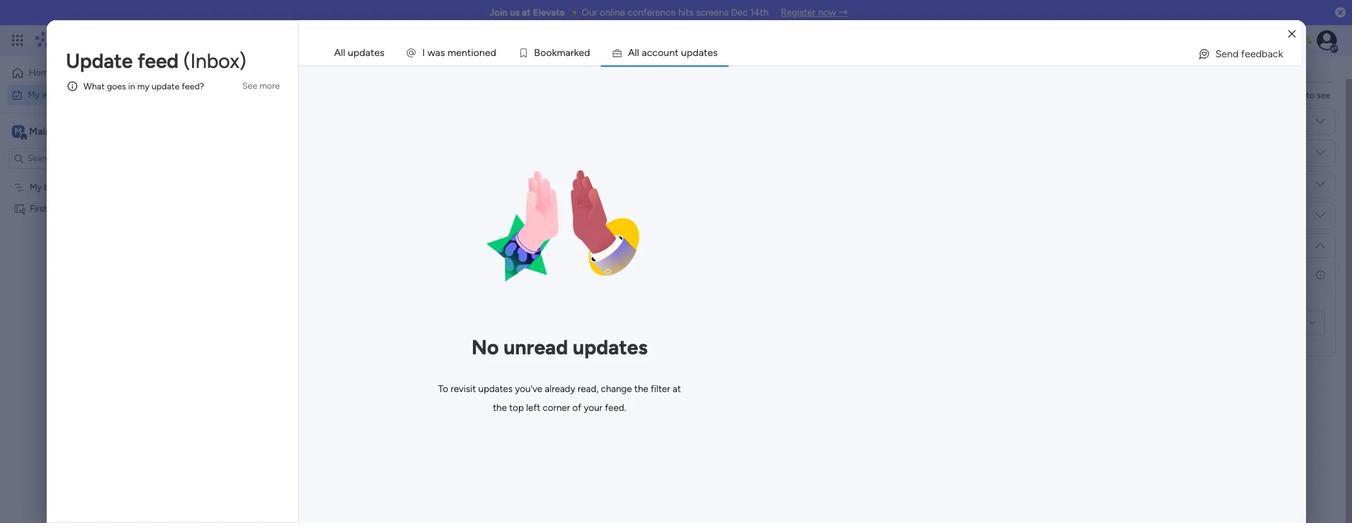Task type: describe. For each thing, give the bounding box(es) containing it.
unread
[[504, 336, 568, 360]]

4 o from the left
[[658, 47, 664, 59]]

feed
[[137, 49, 179, 73]]

tab list containing all updates
[[323, 40, 1301, 66]]

goes
[[107, 81, 126, 92]]

a inside main content
[[260, 406, 268, 422]]

to
[[1307, 90, 1315, 101]]

1 c from the left
[[647, 47, 652, 59]]

first board
[[30, 203, 72, 214]]

1 vertical spatial items
[[289, 319, 311, 330]]

conference
[[628, 7, 676, 18]]

monday
[[56, 33, 99, 47]]

the inside without a date / main content
[[1140, 90, 1153, 101]]

search image
[[289, 106, 299, 116]]

update
[[66, 49, 133, 73]]

my board
[[30, 182, 67, 192]]

Filter dashboard by text search field
[[186, 101, 304, 121]]

3 o from the left
[[546, 47, 552, 59]]

dec
[[731, 7, 748, 18]]

i
[[422, 47, 425, 59]]

customize my work
[[1120, 64, 1219, 78]]

p
[[687, 47, 693, 59]]

1 u from the left
[[664, 47, 669, 59]]

my work button
[[8, 85, 135, 105]]

Search in workspace field
[[26, 151, 105, 166]]

0 vertical spatial 0
[[279, 274, 285, 285]]

✨
[[567, 7, 579, 18]]

1 vertical spatial 0
[[282, 319, 287, 330]]

→
[[839, 7, 848, 18]]

1 image
[[1169, 26, 1180, 40]]

update feed (inbox)
[[66, 49, 246, 73]]

see
[[242, 81, 257, 91]]

join
[[489, 7, 508, 18]]

1 horizontal spatial the
[[634, 384, 648, 395]]

2 c from the left
[[652, 47, 658, 59]]

customize
[[1120, 64, 1173, 78]]

register now → link
[[781, 7, 848, 18]]

online
[[600, 7, 625, 18]]

first
[[30, 203, 47, 214]]

us
[[510, 7, 520, 18]]

my for my work
[[28, 89, 40, 100]]

priority
[[1288, 157, 1316, 167]]

people
[[1239, 90, 1266, 101]]

0 vertical spatial 0 items
[[279, 274, 309, 285]]

jacob simon image
[[1317, 30, 1337, 50]]

a right i
[[435, 47, 440, 59]]

m for e
[[448, 47, 456, 59]]

boards,
[[1155, 90, 1184, 101]]

14th
[[750, 7, 769, 18]]

and
[[1222, 90, 1236, 101]]

you've
[[515, 384, 543, 395]]

choose
[[1107, 90, 1138, 101]]

i w a s m e n t i o n e d
[[422, 47, 496, 59]]

my for my board
[[30, 182, 42, 192]]

0 vertical spatial at
[[522, 7, 531, 18]]

my for my work
[[189, 73, 218, 101]]

updates inside all updates link
[[348, 47, 385, 59]]

all
[[334, 47, 345, 59]]

what
[[83, 81, 105, 92]]

hits
[[678, 7, 694, 18]]

w
[[428, 47, 435, 59]]

m
[[15, 126, 22, 136]]

more
[[260, 81, 280, 91]]

2 t from the left
[[675, 47, 679, 59]]

2 vertical spatial the
[[493, 403, 507, 414]]

a
[[628, 47, 635, 59]]

0 vertical spatial items
[[287, 274, 309, 285]]

left
[[526, 403, 541, 414]]

elevate
[[533, 7, 565, 18]]

feed?
[[182, 81, 204, 92]]

0 horizontal spatial work
[[223, 73, 273, 101]]

date
[[271, 406, 297, 422]]

see more button
[[237, 76, 285, 96]]

i
[[471, 47, 474, 59]]

you'd
[[1268, 90, 1289, 101]]

my inside without a date / main content
[[1176, 64, 1191, 78]]

see more
[[242, 81, 280, 91]]

workspace image
[[12, 124, 25, 138]]

b
[[534, 47, 540, 59]]

send
[[1216, 48, 1239, 60]]

register
[[781, 7, 816, 18]]

none search field inside without a date / main content
[[186, 101, 304, 121]]

2 u from the left
[[681, 47, 687, 59]]

2 k from the left
[[574, 47, 579, 59]]

to revisit updates you've already read, change the filter at the top left corner of your feed.
[[438, 384, 681, 414]]



Task type: locate. For each thing, give the bounding box(es) containing it.
1 n from the left
[[462, 47, 467, 59]]

2 s from the left
[[713, 47, 718, 59]]

n right i
[[479, 47, 485, 59]]

read,
[[578, 384, 599, 395]]

send feedback
[[1216, 48, 1283, 60]]

1 horizontal spatial n
[[479, 47, 485, 59]]

t left p
[[675, 47, 679, 59]]

1 horizontal spatial u
[[681, 47, 687, 59]]

2 d from the left
[[584, 47, 590, 59]]

0 horizontal spatial k
[[552, 47, 557, 59]]

updates for no unread updates
[[573, 336, 648, 360]]

d right r
[[584, 47, 590, 59]]

my left board
[[30, 182, 42, 192]]

o
[[474, 47, 479, 59], [540, 47, 546, 59], [546, 47, 552, 59], [658, 47, 664, 59]]

2 l from the left
[[637, 47, 639, 59]]

my
[[1176, 64, 1191, 78], [189, 73, 218, 101], [28, 89, 40, 100], [30, 182, 42, 192]]

our
[[582, 7, 598, 18]]

s right p
[[713, 47, 718, 59]]

lottie animation element
[[459, 124, 660, 326]]

top
[[509, 403, 524, 414]]

shareable board image
[[13, 203, 25, 214]]

k
[[552, 47, 557, 59], [574, 47, 579, 59]]

1 horizontal spatial t
[[675, 47, 679, 59]]

the left boards,
[[1140, 90, 1153, 101]]

1 horizontal spatial updates
[[478, 384, 513, 395]]

2 horizontal spatial the
[[1140, 90, 1153, 101]]

2 n from the left
[[479, 47, 485, 59]]

2 e from the left
[[485, 47, 491, 59]]

workspace
[[53, 125, 103, 137]]

work
[[42, 89, 61, 100]]

my up boards,
[[1176, 64, 1191, 78]]

o left p
[[658, 47, 664, 59]]

2 horizontal spatial t
[[704, 47, 708, 59]]

o left r
[[540, 47, 546, 59]]

1 horizontal spatial m
[[557, 47, 566, 59]]

0 horizontal spatial at
[[522, 7, 531, 18]]

updates inside "to revisit updates you've already read, change the filter at the top left corner of your feed."
[[478, 384, 513, 395]]

what goes in my update feed?
[[83, 81, 204, 92]]

e
[[456, 47, 462, 59], [485, 47, 491, 59], [579, 47, 584, 59], [708, 47, 713, 59]]

2 horizontal spatial n
[[669, 47, 675, 59]]

r
[[571, 47, 574, 59]]

updates up change
[[573, 336, 648, 360]]

2 vertical spatial updates
[[478, 384, 513, 395]]

all updates link
[[324, 41, 395, 65]]

first board group
[[1115, 292, 1325, 336]]

d right i
[[491, 47, 496, 59]]

main workspace
[[29, 125, 103, 137]]

0
[[279, 274, 285, 285], [282, 319, 287, 330]]

/
[[300, 406, 306, 422]]

e right p
[[708, 47, 713, 59]]

s right w
[[440, 47, 445, 59]]

l right a
[[637, 47, 639, 59]]

t right w
[[467, 47, 471, 59]]

a right p
[[699, 47, 704, 59]]

3 d from the left
[[693, 47, 699, 59]]

s
[[440, 47, 445, 59], [713, 47, 718, 59]]

l
[[635, 47, 637, 59], [637, 47, 639, 59]]

n
[[462, 47, 467, 59], [479, 47, 485, 59], [669, 47, 675, 59]]

at
[[522, 7, 531, 18], [673, 384, 681, 395]]

e left i
[[456, 47, 462, 59]]

1 horizontal spatial work
[[1193, 64, 1219, 78]]

(inbox)
[[183, 49, 246, 73]]

at right filter
[[673, 384, 681, 395]]

revisit
[[451, 384, 476, 395]]

a
[[435, 47, 440, 59], [566, 47, 571, 59], [642, 47, 647, 59], [699, 47, 704, 59], [260, 406, 268, 422]]

b o o k m a r k e d
[[534, 47, 590, 59]]

m left i
[[448, 47, 456, 59]]

no
[[472, 336, 499, 360]]

1 e from the left
[[456, 47, 462, 59]]

1 vertical spatial updates
[[573, 336, 648, 360]]

screens
[[696, 7, 729, 18]]

register now →
[[781, 7, 848, 18]]

my inside list box
[[30, 182, 42, 192]]

u down hits at the top of the page
[[681, 47, 687, 59]]

feed.
[[605, 403, 626, 414]]

0 horizontal spatial d
[[491, 47, 496, 59]]

my
[[137, 81, 149, 92]]

o right w
[[474, 47, 479, 59]]

my work
[[189, 73, 273, 101]]

all updates
[[334, 47, 385, 59]]

4 e from the left
[[708, 47, 713, 59]]

1 t from the left
[[467, 47, 471, 59]]

at right us
[[522, 7, 531, 18]]

workspace selection element
[[12, 124, 105, 140]]

d down hits at the top of the page
[[693, 47, 699, 59]]

1 k from the left
[[552, 47, 557, 59]]

updates up top
[[478, 384, 513, 395]]

now
[[818, 7, 836, 18]]

my right update
[[189, 73, 218, 101]]

0 horizontal spatial updates
[[348, 47, 385, 59]]

None search field
[[186, 101, 304, 121]]

your
[[584, 403, 603, 414]]

a left date
[[260, 406, 268, 422]]

main
[[29, 125, 51, 137]]

a right b
[[566, 47, 571, 59]]

join us at elevate ✨ our online conference hits screens dec 14th
[[489, 7, 769, 18]]

my inside button
[[28, 89, 40, 100]]

1 vertical spatial at
[[673, 384, 681, 395]]

n left p
[[669, 47, 675, 59]]

e right r
[[579, 47, 584, 59]]

filter
[[651, 384, 670, 395]]

see
[[1317, 90, 1331, 101]]

0 horizontal spatial m
[[448, 47, 456, 59]]

already
[[545, 384, 575, 395]]

work
[[1193, 64, 1219, 78], [223, 73, 273, 101]]

updates for to revisit updates you've already read, change the filter at the top left corner of your feed.
[[478, 384, 513, 395]]

m
[[448, 47, 456, 59], [557, 47, 566, 59]]

1 horizontal spatial s
[[713, 47, 718, 59]]

home
[[29, 67, 53, 78]]

the left filter
[[634, 384, 648, 395]]

2 o from the left
[[540, 47, 546, 59]]

without a date / main content
[[167, 30, 1351, 523]]

t
[[467, 47, 471, 59], [675, 47, 679, 59], [704, 47, 708, 59]]

0 vertical spatial updates
[[348, 47, 385, 59]]

corner
[[543, 403, 570, 414]]

select product image
[[11, 34, 24, 47]]

d
[[491, 47, 496, 59], [584, 47, 590, 59], [693, 47, 699, 59]]

d for a l l a c c o u n t u p d a t e s
[[693, 47, 699, 59]]

update
[[152, 81, 180, 92]]

a right a
[[642, 47, 647, 59]]

0 horizontal spatial s
[[440, 47, 445, 59]]

1 horizontal spatial at
[[673, 384, 681, 395]]

3 n from the left
[[669, 47, 675, 59]]

my work
[[28, 89, 61, 100]]

board
[[44, 182, 67, 192]]

board
[[49, 203, 72, 214]]

u left p
[[664, 47, 669, 59]]

d for i w a s m e n t i o n e d
[[491, 47, 496, 59]]

like
[[1291, 90, 1304, 101]]

the left top
[[493, 403, 507, 414]]

2 horizontal spatial updates
[[573, 336, 648, 360]]

close image
[[1288, 29, 1296, 39]]

1 horizontal spatial k
[[574, 47, 579, 59]]

l down join us at elevate ✨ our online conference hits screens dec 14th
[[635, 47, 637, 59]]

updates right all
[[348, 47, 385, 59]]

updates
[[348, 47, 385, 59], [573, 336, 648, 360], [478, 384, 513, 395]]

option
[[0, 176, 161, 178]]

3 e from the left
[[579, 47, 584, 59]]

choose the boards, columns and people you'd like to see
[[1107, 90, 1331, 101]]

1 vertical spatial the
[[634, 384, 648, 395]]

a l l a c c o u n t u p d a t e s
[[628, 47, 718, 59]]

1 o from the left
[[474, 47, 479, 59]]

1 s from the left
[[440, 47, 445, 59]]

e right i
[[485, 47, 491, 59]]

0 horizontal spatial u
[[664, 47, 669, 59]]

list box
[[0, 174, 161, 389]]

v2 info image
[[1317, 269, 1325, 282]]

change
[[601, 384, 632, 395]]

tab list
[[323, 40, 1301, 66]]

lottie animation image
[[459, 124, 660, 326]]

no unread updates
[[472, 336, 648, 360]]

0 horizontal spatial n
[[462, 47, 467, 59]]

without
[[212, 406, 257, 422]]

2 horizontal spatial d
[[693, 47, 699, 59]]

columns
[[1186, 90, 1220, 101]]

1 vertical spatial 0 items
[[282, 319, 311, 330]]

feedback
[[1241, 48, 1283, 60]]

of
[[573, 403, 582, 414]]

send feedback button
[[1193, 44, 1289, 64]]

0 horizontal spatial t
[[467, 47, 471, 59]]

m left r
[[557, 47, 566, 59]]

in
[[128, 81, 135, 92]]

n left i
[[462, 47, 467, 59]]

home button
[[8, 63, 135, 83]]

m for a
[[557, 47, 566, 59]]

my left "work"
[[28, 89, 40, 100]]

o right b
[[546, 47, 552, 59]]

1 d from the left
[[491, 47, 496, 59]]

to
[[438, 384, 448, 395]]

1 l from the left
[[635, 47, 637, 59]]

without a date /
[[212, 406, 309, 422]]

3 t from the left
[[704, 47, 708, 59]]

0 vertical spatial the
[[1140, 90, 1153, 101]]

work inside without a date / main content
[[1193, 64, 1219, 78]]

1 horizontal spatial d
[[584, 47, 590, 59]]

0 items
[[279, 274, 309, 285], [282, 319, 311, 330]]

t right p
[[704, 47, 708, 59]]

monday button
[[33, 24, 201, 57]]

at inside "to revisit updates you've already read, change the filter at the top left corner of your feed."
[[673, 384, 681, 395]]

0 horizontal spatial the
[[493, 403, 507, 414]]

1 m from the left
[[448, 47, 456, 59]]

2 m from the left
[[557, 47, 566, 59]]

list box containing my board
[[0, 174, 161, 389]]



Task type: vqa. For each thing, say whether or not it's contained in the screenshot.
2 button
no



